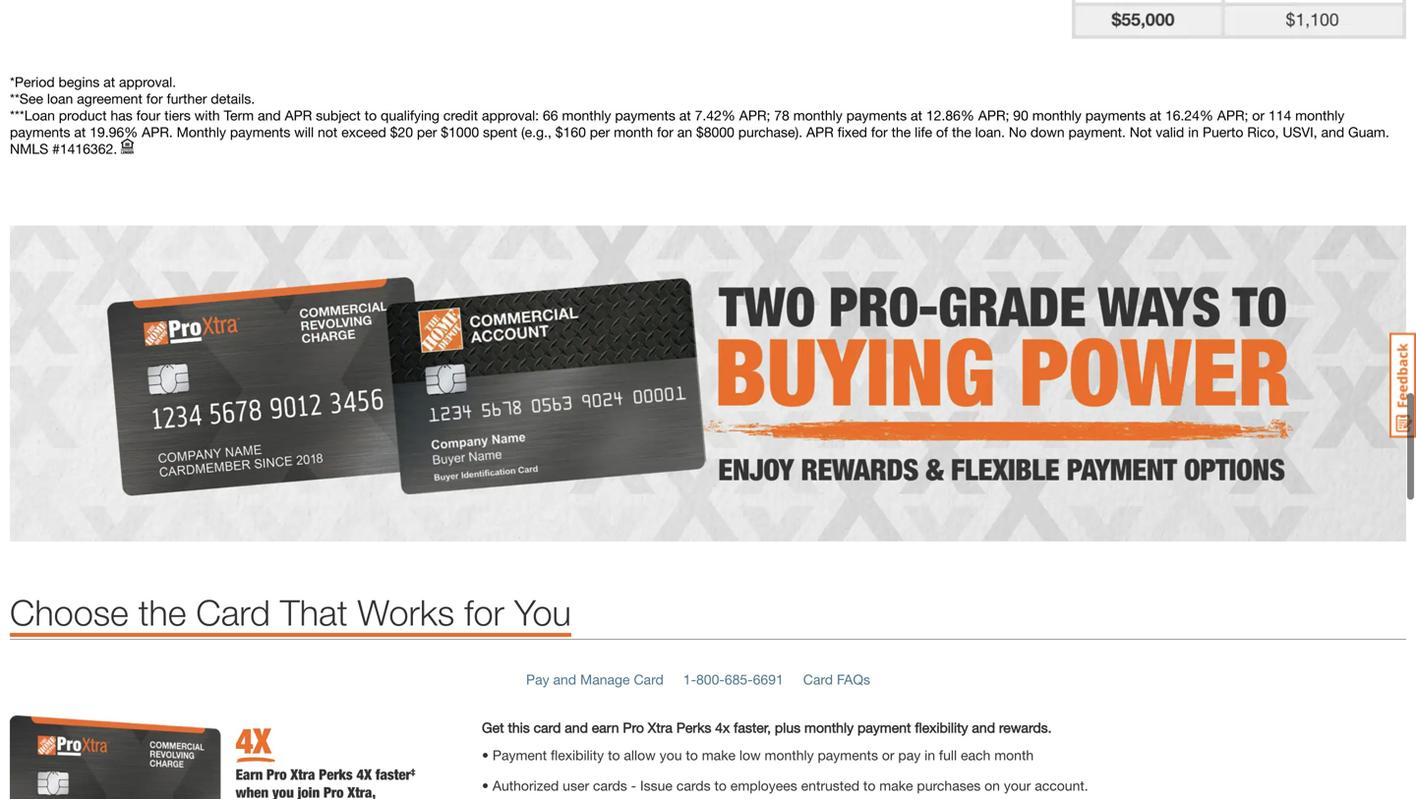 Task type: locate. For each thing, give the bounding box(es) containing it.
cards right "issue" at the bottom
[[676, 778, 711, 794]]

earn
[[592, 720, 619, 736]]

choose the card that works for you
[[10, 591, 571, 633]]

• down get
[[482, 747, 489, 764]]

0 horizontal spatial cards
[[593, 778, 627, 794]]

monthly up payments
[[804, 720, 854, 736]]

flexibility up user
[[551, 747, 604, 764]]

flexibility up full
[[915, 720, 968, 736]]

user
[[563, 778, 589, 794]]

card left 1-
[[634, 672, 664, 688]]

issue
[[640, 778, 673, 794]]

for
[[464, 591, 504, 633]]

800-
[[696, 672, 725, 688]]

1-800-685-6691
[[683, 672, 784, 688]]

make down or
[[879, 778, 913, 794]]

1 vertical spatial make
[[879, 778, 913, 794]]

purchases
[[917, 778, 981, 794]]

• left authorized
[[482, 778, 489, 794]]

perks
[[676, 720, 711, 736]]

0 vertical spatial •
[[482, 747, 489, 764]]

card right the
[[196, 591, 270, 633]]

0 vertical spatial flexibility
[[915, 720, 968, 736]]

card
[[196, 591, 270, 633], [634, 672, 664, 688], [803, 672, 833, 688]]

• for • payment flexibility to allow you to make low monthly payments or pay in full each month
[[482, 747, 489, 764]]

and right pay
[[553, 672, 576, 688]]

each
[[961, 747, 991, 764]]

alt text image
[[10, 58, 1406, 173]]

this
[[508, 720, 530, 736]]

0 vertical spatial monthly
[[804, 720, 854, 736]]

cards left the -
[[593, 778, 627, 794]]

payment
[[857, 720, 911, 736]]

1 horizontal spatial card
[[634, 672, 664, 688]]

manage
[[580, 672, 630, 688]]

monthly down the plus
[[765, 747, 814, 764]]

pay and manage card link
[[526, 672, 664, 688]]

1 vertical spatial monthly
[[765, 747, 814, 764]]

1 vertical spatial flexibility
[[551, 747, 604, 764]]

•
[[482, 747, 489, 764], [482, 778, 489, 794]]

account.
[[1035, 778, 1088, 794]]

0 horizontal spatial make
[[702, 747, 736, 764]]

and up each
[[972, 720, 995, 736]]

pay
[[898, 747, 921, 764]]

make down 4x
[[702, 747, 736, 764]]

entrusted
[[801, 778, 859, 794]]

• payment flexibility to allow you to make low monthly payments or pay in full each month
[[482, 747, 1034, 764]]

card
[[534, 720, 561, 736]]

• for • authorized user cards - issue cards to employees entrusted to make purchases on your account.
[[482, 778, 489, 794]]

1 vertical spatial •
[[482, 778, 489, 794]]

1 horizontal spatial flexibility
[[915, 720, 968, 736]]

to
[[608, 747, 620, 764], [686, 747, 698, 764], [714, 778, 727, 794], [863, 778, 876, 794]]

that
[[280, 591, 348, 633]]

you
[[660, 747, 682, 764]]

to left allow
[[608, 747, 620, 764]]

• authorized user cards - issue cards to employees entrusted to make purchases on your account.
[[482, 778, 1088, 794]]

get
[[482, 720, 504, 736]]

and
[[553, 672, 576, 688], [565, 720, 588, 736], [972, 720, 995, 736]]

the
[[138, 591, 186, 633]]

faqs
[[837, 672, 870, 688]]

-
[[631, 778, 636, 794]]

on
[[984, 778, 1000, 794]]

card left faqs
[[803, 672, 833, 688]]

1 • from the top
[[482, 747, 489, 764]]

0 horizontal spatial card
[[196, 591, 270, 633]]

monthly
[[804, 720, 854, 736], [765, 747, 814, 764]]

4x
[[715, 720, 730, 736]]

2 horizontal spatial card
[[803, 672, 833, 688]]

0 vertical spatial make
[[702, 747, 736, 764]]

cards
[[593, 778, 627, 794], [676, 778, 711, 794]]

flexibility
[[915, 720, 968, 736], [551, 747, 604, 764]]

1 horizontal spatial cards
[[676, 778, 711, 794]]

allow
[[624, 747, 656, 764]]

2 • from the top
[[482, 778, 489, 794]]

make
[[702, 747, 736, 764], [879, 778, 913, 794]]



Task type: vqa. For each thing, say whether or not it's contained in the screenshot.
Depot's
no



Task type: describe. For each thing, give the bounding box(es) containing it.
0 horizontal spatial flexibility
[[551, 747, 604, 764]]

in
[[925, 747, 935, 764]]

pay and manage card
[[526, 672, 664, 688]]

authorized
[[493, 778, 559, 794]]

1 cards from the left
[[593, 778, 627, 794]]

pxe commercial revolving charge image
[[10, 716, 462, 799]]

low
[[739, 747, 761, 764]]

card faqs
[[803, 672, 870, 688]]

to right you
[[686, 747, 698, 764]]

to left employees
[[714, 778, 727, 794]]

month
[[994, 747, 1034, 764]]

you
[[514, 591, 571, 633]]

card faqs link
[[803, 672, 870, 688]]

full
[[939, 747, 957, 764]]

choose
[[10, 591, 129, 633]]

plus
[[775, 720, 801, 736]]

to down payments
[[863, 778, 876, 794]]

685-
[[725, 672, 753, 688]]

rewards.
[[999, 720, 1052, 736]]

payment
[[493, 747, 547, 764]]

xtra
[[648, 720, 673, 736]]

works
[[357, 591, 454, 633]]

1-800-685-6691 link
[[683, 672, 784, 688]]

employees
[[730, 778, 797, 794]]

pro
[[623, 720, 644, 736]]

and left earn
[[565, 720, 588, 736]]

1 horizontal spatial make
[[879, 778, 913, 794]]

faster,
[[734, 720, 771, 736]]

1-
[[683, 672, 696, 688]]

your
[[1004, 778, 1031, 794]]

6691
[[753, 672, 784, 688]]

payments
[[818, 747, 878, 764]]

or
[[882, 747, 894, 764]]

project loan payment chart example image
[[1072, 0, 1406, 39]]

two pro-grade ways to buying power image
[[10, 226, 1406, 542]]

pay
[[526, 672, 549, 688]]

get this card and earn pro xtra perks 4x faster, plus monthly payment flexibility and rewards.
[[482, 720, 1052, 736]]

2 cards from the left
[[676, 778, 711, 794]]

feedback link image
[[1389, 332, 1416, 439]]



